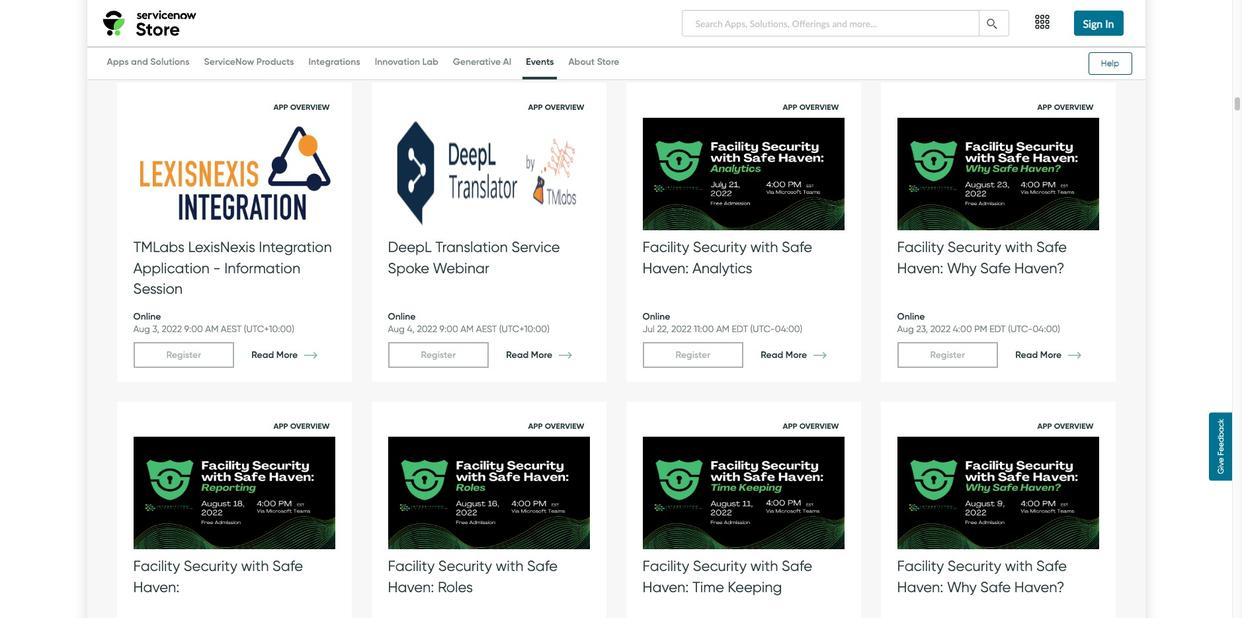 Task type: describe. For each thing, give the bounding box(es) containing it.
read more button for tmlabs lexisnexis integration application - information session
[[234, 342, 335, 368]]

1 facility security with safe haven: why safe haven? heading from the top
[[898, 237, 1100, 279]]

register for deepl translation service spoke webinar
[[421, 349, 456, 361]]

help link
[[1082, 52, 1133, 75]]

ai
[[503, 56, 512, 68]]

more for deepl translation service spoke webinar
[[531, 349, 553, 361]]

store
[[597, 56, 620, 68]]

analytics
[[693, 259, 753, 277]]

why for first facility security with safe haven: why safe haven? heading from the bottom of the page
[[948, 578, 977, 596]]

read down mar 2, 2021 4:00 pm est (utc-05:00)
[[761, 30, 784, 42]]

online jul 22, 2022 11:00 am edt (utc-04:00)
[[643, 310, 803, 335]]

app for the facility security with safe haven: analytics heading
[[783, 102, 798, 112]]

overview for first facility security with safe haven: why safe haven? heading from the bottom of the page
[[1055, 421, 1094, 431]]

servicenow products
[[204, 56, 294, 68]]

2, for mar
[[661, 5, 669, 16]]

facility security with safe haven: roles heading
[[388, 556, 590, 598]]

online aug 23, 2022 4:00 pm edt (utc-04:00)
[[898, 310, 1061, 335]]

security for first facility security with safe haven: why safe haven? heading from the bottom of the page
[[948, 557, 1002, 575]]

22,
[[657, 324, 669, 335]]

innovation lab link
[[372, 56, 442, 77]]

with for 2nd facility security with safe haven: why safe haven? heading from the bottom
[[1006, 238, 1033, 256]]

online for tmlabs lexisnexis integration application - information session
[[133, 310, 161, 322]]

generative
[[453, 56, 501, 68]]

generative ai link
[[450, 56, 515, 77]]

23,
[[917, 324, 929, 335]]

roles
[[438, 578, 473, 596]]

11:00
[[694, 324, 714, 335]]

haven: for 2nd facility security with safe haven: why safe haven? heading from the bottom
[[898, 259, 944, 277]]

session
[[133, 280, 183, 298]]

aest for deepl translation service spoke webinar
[[476, 324, 497, 335]]

am for tmlabs lexisnexis integration application - information session
[[205, 324, 219, 335]]

edt for why
[[990, 324, 1006, 335]]

servicenow store home image
[[100, 7, 204, 40]]

est for mar 2, 2021 4:00 pm est (utc-05:00)
[[728, 5, 743, 16]]

app for facility security with safe haven: heading
[[274, 421, 288, 431]]

2 horizontal spatial 9:00
[[949, 5, 968, 16]]

more for facility security with safe haven: analytics
[[786, 349, 807, 361]]

online for facility security with safe haven: why safe haven?
[[898, 310, 925, 322]]

facility security with safe haven:
[[133, 557, 303, 596]]

security for facility security with safe haven: time keeping heading
[[693, 557, 747, 575]]

edt for analytics
[[732, 324, 748, 335]]

register for tmlabs lexisnexis integration application - information session
[[166, 349, 201, 361]]

lab
[[423, 56, 439, 68]]

spoke
[[388, 259, 430, 277]]

help button
[[1089, 52, 1133, 75]]

translation
[[436, 238, 508, 256]]

9,
[[152, 5, 158, 16]]

why for 2nd facility security with safe haven: why safe haven? heading from the bottom
[[948, 259, 977, 277]]

facility security with safe haven: analytics heading
[[643, 237, 845, 279]]

haven: for 'facility security with safe haven: roles' heading
[[388, 578, 434, 596]]

webinar
[[433, 259, 490, 277]]

register button for facility security with safe haven: analytics
[[643, 342, 744, 368]]

aug 2, 2022 9:00 am aest (utc+10:00)
[[898, 5, 1059, 16]]

(utc+10:00) for tmlabs lexisnexis integration application - information session
[[244, 324, 294, 335]]

about store link
[[565, 56, 623, 77]]

facility for facility security with safe haven: heading
[[133, 557, 180, 575]]

aug for tmlabs lexisnexis integration application - information session
[[133, 324, 150, 335]]

integration
[[259, 238, 332, 256]]

app for tmlabs lexisnexis integration application - information session heading
[[274, 102, 288, 112]]

servicenow
[[204, 56, 254, 68]]

online for deepl translation service spoke webinar
[[388, 310, 416, 322]]

2 horizontal spatial aest
[[985, 5, 1006, 16]]

app overview for the facility security with safe haven: analytics heading
[[783, 102, 840, 112]]

sign in
[[1084, 17, 1115, 30]]

mar 2, 2021 4:00 pm est (utc-05:00)
[[643, 5, 797, 16]]

overview for 2nd facility security with safe haven: why safe haven? heading from the bottom
[[1055, 102, 1094, 112]]

read more for facility security with safe haven: analytics
[[761, 349, 807, 361]]

facility security with safe haven: heading
[[133, 556, 335, 598]]

sign in button
[[1074, 11, 1124, 36]]

overview for tmlabs lexisnexis integration application - information session heading
[[290, 102, 330, 112]]

haven: for the facility security with safe haven: analytics heading
[[643, 259, 689, 277]]

tmlabs
[[133, 238, 185, 256]]

about
[[569, 56, 595, 68]]

read more button for deepl translation service spoke webinar
[[489, 342, 590, 368]]

read for facility security with safe haven: why safe haven?
[[1016, 349, 1039, 361]]

2022 for facility security with safe haven: why safe haven?
[[931, 324, 951, 335]]

register button for tmlabs lexisnexis integration application - information session
[[133, 342, 234, 368]]

mar for mar 2, 2021 4:00 pm est (utc-05:00)
[[643, 5, 659, 16]]

apps
[[107, 56, 129, 68]]

security for 'facility security with safe haven: roles' heading
[[439, 557, 492, 575]]

haven? for 2nd facility security with safe haven: why safe haven? heading from the bottom
[[1015, 259, 1065, 277]]

2022 for deepl translation service spoke webinar
[[417, 324, 437, 335]]

app overview for deepl translation service spoke webinar heading
[[528, 102, 585, 112]]

2022 for facility security with safe haven: analytics
[[672, 324, 692, 335]]

4:00 for 9,
[[181, 5, 200, 16]]

more for tmlabs lexisnexis integration application - information session
[[277, 349, 298, 361]]

haven: for facility security with safe haven: time keeping heading
[[643, 578, 689, 596]]

facility for 'facility security with safe haven: roles' heading
[[388, 557, 435, 575]]

tmlabs lexisnexis integration application - information session
[[133, 238, 332, 298]]

register for facility security with safe haven: analytics
[[676, 349, 711, 361]]

integrations link
[[305, 56, 364, 77]]

aug for deepl translation service spoke webinar
[[388, 324, 405, 335]]

(utc- inside online aug 23, 2022 4:00 pm edt (utc-04:00)
[[1009, 324, 1033, 335]]

aug for facility security with safe haven: why safe haven?
[[898, 324, 915, 335]]

service
[[512, 238, 560, 256]]

tmlabs lexisnexis integration application - information session heading
[[133, 237, 335, 298]]

deepl
[[388, 238, 432, 256]]



Task type: vqa. For each thing, say whether or not it's contained in the screenshot.
the bottommost the 'Chief'
no



Task type: locate. For each thing, give the bounding box(es) containing it.
register button down 23,
[[898, 342, 999, 368]]

haven: inside the facility security with safe haven:
[[133, 578, 180, 596]]

1 horizontal spatial est
[[728, 5, 743, 16]]

app overview for facility security with safe haven: heading
[[274, 421, 330, 431]]

haven?
[[1015, 259, 1065, 277], [1015, 578, 1065, 596]]

edt
[[732, 324, 748, 335], [990, 324, 1006, 335]]

1 horizontal spatial pm
[[713, 5, 726, 16]]

haven: inside facility security with safe haven: time keeping
[[643, 578, 689, 596]]

1 horizontal spatial edt
[[990, 324, 1006, 335]]

security inside facility security with safe haven: roles
[[439, 557, 492, 575]]

(utc+10:00) inside online aug 4, 2022 9:00 am aest (utc+10:00)
[[500, 324, 550, 335]]

read more for deepl translation service spoke webinar
[[507, 349, 553, 361]]

read more for tmlabs lexisnexis integration application - information session
[[252, 349, 298, 361]]

2 mar from the left
[[643, 5, 659, 16]]

sign
[[1084, 17, 1103, 30]]

1 horizontal spatial 4:00
[[692, 5, 711, 16]]

aest inside online aug 4, 2022 9:00 am aest (utc+10:00)
[[476, 324, 497, 335]]

0 horizontal spatial edt
[[732, 324, 748, 335]]

0 horizontal spatial mar
[[133, 5, 150, 16]]

2022 for tmlabs lexisnexis integration application - information session
[[162, 324, 182, 335]]

1 04:00) from the left
[[776, 324, 803, 335]]

0 horizontal spatial 05:00)
[[260, 5, 287, 16]]

online up 3,
[[133, 310, 161, 322]]

2 edt from the left
[[990, 324, 1006, 335]]

0 vertical spatial why
[[948, 259, 977, 277]]

facility security with safe haven: time keeping
[[643, 557, 813, 596]]

1 vertical spatial why
[[948, 578, 977, 596]]

0 vertical spatial haven?
[[1015, 259, 1065, 277]]

haven: for facility security with safe haven: heading
[[133, 578, 180, 596]]

online inside online jul 22, 2022 11:00 am edt (utc-04:00)
[[643, 310, 671, 322]]

4 register button from the left
[[898, 342, 999, 368]]

3 online from the left
[[643, 310, 671, 322]]

innovation
[[375, 56, 420, 68]]

aug
[[898, 5, 915, 16], [133, 324, 150, 335], [388, 324, 405, 335], [898, 324, 915, 335]]

mar 9, 2021 4:00 pm est (utc-05:00)
[[133, 5, 287, 16]]

am inside online aug 4, 2022 9:00 am aest (utc+10:00)
[[461, 324, 474, 335]]

facility security with safe haven: why safe haven? for first facility security with safe haven: why safe haven? heading from the bottom of the page
[[898, 557, 1068, 596]]

am for facility security with safe haven: analytics
[[717, 324, 730, 335]]

2 horizontal spatial 4:00
[[954, 324, 973, 335]]

online inside online aug 4, 2022 9:00 am aest (utc+10:00)
[[388, 310, 416, 322]]

0 horizontal spatial 2021
[[160, 5, 179, 16]]

1 register from the left
[[166, 349, 201, 361]]

facility inside the facility security with safe haven:
[[133, 557, 180, 575]]

3 register from the left
[[676, 349, 711, 361]]

2022 inside the online aug 3, 2022 9:00 am aest (utc+10:00)
[[162, 324, 182, 335]]

information
[[224, 259, 301, 277]]

04:00) inside online aug 23, 2022 4:00 pm edt (utc-04:00)
[[1033, 324, 1061, 335]]

read more
[[761, 30, 807, 42], [1016, 30, 1062, 42], [252, 349, 298, 361], [507, 349, 553, 361], [761, 349, 807, 361], [1016, 349, 1062, 361]]

1 vertical spatial facility security with safe haven: why safe haven?
[[898, 557, 1068, 596]]

2 2021 from the left
[[671, 5, 689, 16]]

1 online from the left
[[133, 310, 161, 322]]

with for the facility security with safe haven: analytics heading
[[751, 238, 779, 256]]

1 horizontal spatial 04:00)
[[1033, 324, 1061, 335]]

security inside the facility security with safe haven:
[[184, 557, 238, 575]]

innovation lab
[[375, 56, 439, 68]]

overview for deepl translation service spoke webinar heading
[[545, 102, 585, 112]]

1 horizontal spatial 2021
[[671, 5, 689, 16]]

security for the facility security with safe haven: analytics heading
[[693, 238, 747, 256]]

1 horizontal spatial 2,
[[917, 5, 924, 16]]

4,
[[407, 324, 415, 335]]

read more button for facility security with safe haven: analytics
[[744, 342, 845, 368]]

05:00) for mar 9, 2021 4:00 pm est (utc-05:00)
[[260, 5, 287, 16]]

register button for deepl translation service spoke webinar
[[388, 342, 489, 368]]

safe inside facility security with safe haven: analytics
[[782, 238, 813, 256]]

with inside facility security with safe haven: roles
[[496, 557, 524, 575]]

9:00 inside the online aug 3, 2022 9:00 am aest (utc+10:00)
[[184, 324, 203, 335]]

2021
[[160, 5, 179, 16], [671, 5, 689, 16]]

online inside online aug 23, 2022 4:00 pm edt (utc-04:00)
[[898, 310, 925, 322]]

more for facility security with safe haven: why safe haven?
[[1041, 349, 1062, 361]]

mar for mar 9, 2021 4:00 pm est (utc-05:00)
[[133, 5, 150, 16]]

9:00 for deepl translation service spoke webinar
[[440, 324, 458, 335]]

products
[[257, 56, 294, 68]]

facility security with safe haven: why safe haven?
[[898, 238, 1068, 277], [898, 557, 1068, 596]]

and
[[131, 56, 148, 68]]

with for facility security with safe haven: time keeping heading
[[751, 557, 779, 575]]

3 register button from the left
[[643, 342, 744, 368]]

haven? for first facility security with safe haven: why safe haven? heading from the bottom of the page
[[1015, 578, 1065, 596]]

with for first facility security with safe haven: why safe haven? heading from the bottom of the page
[[1006, 557, 1033, 575]]

facility
[[643, 238, 690, 256], [898, 238, 945, 256], [133, 557, 180, 575], [388, 557, 435, 575], [643, 557, 690, 575], [898, 557, 945, 575]]

am
[[970, 5, 983, 16], [205, 324, 219, 335], [461, 324, 474, 335], [717, 324, 730, 335]]

4 online from the left
[[898, 310, 925, 322]]

integrations
[[309, 56, 360, 68]]

overview
[[290, 102, 330, 112], [545, 102, 585, 112], [800, 102, 840, 112], [1055, 102, 1094, 112], [290, 421, 330, 431], [545, 421, 585, 431], [800, 421, 840, 431], [1055, 421, 1094, 431]]

9:00 for tmlabs lexisnexis integration application - information session
[[184, 324, 203, 335]]

2 why from the top
[[948, 578, 977, 596]]

facility security with safe haven: roles
[[388, 557, 558, 596]]

2 facility security with safe haven: why safe haven? heading from the top
[[898, 556, 1100, 598]]

2 2, from the left
[[917, 5, 924, 16]]

register down the online aug 3, 2022 9:00 am aest (utc+10:00)
[[166, 349, 201, 361]]

security for facility security with safe haven: heading
[[184, 557, 238, 575]]

with for facility security with safe haven: heading
[[241, 557, 269, 575]]

solutions
[[150, 56, 190, 68]]

haven:
[[643, 259, 689, 277], [898, 259, 944, 277], [133, 578, 180, 596], [388, 578, 434, 596], [643, 578, 689, 596], [898, 578, 944, 596]]

aug inside online aug 23, 2022 4:00 pm edt (utc-04:00)
[[898, 324, 915, 335]]

1 est from the left
[[218, 5, 233, 16]]

4:00 for 2,
[[692, 5, 711, 16]]

1 2, from the left
[[661, 5, 669, 16]]

online inside the online aug 3, 2022 9:00 am aest (utc+10:00)
[[133, 310, 161, 322]]

sign in menu bar
[[1013, 0, 1146, 46]]

register for facility security with safe haven: why safe haven?
[[931, 349, 966, 361]]

1 facility security with safe haven: why safe haven? from the top
[[898, 238, 1068, 277]]

1 05:00) from the left
[[260, 5, 287, 16]]

2 register button from the left
[[388, 342, 489, 368]]

sign in menu item
[[1067, 0, 1133, 46]]

Search Apps search field
[[682, 10, 980, 36]]

facility security with safe haven: why safe haven? heading
[[898, 237, 1100, 279], [898, 556, 1100, 598]]

app overview for tmlabs lexisnexis integration application - information session heading
[[274, 102, 330, 112]]

4:00 inside online aug 23, 2022 4:00 pm edt (utc-04:00)
[[954, 324, 973, 335]]

edt inside online aug 23, 2022 4:00 pm edt (utc-04:00)
[[990, 324, 1006, 335]]

1 horizontal spatial mar
[[643, 5, 659, 16]]

with for 'facility security with safe haven: roles' heading
[[496, 557, 524, 575]]

register down online aug 4, 2022 9:00 am aest (utc+10:00)
[[421, 349, 456, 361]]

facility for the facility security with safe haven: analytics heading
[[643, 238, 690, 256]]

2 05:00) from the left
[[770, 5, 797, 16]]

safe inside facility security with safe haven: roles
[[527, 557, 558, 575]]

2 haven? from the top
[[1015, 578, 1065, 596]]

search image
[[987, 16, 998, 29]]

read down the online aug 3, 2022 9:00 am aest (utc+10:00)
[[252, 349, 274, 361]]

05:00)
[[260, 5, 287, 16], [770, 5, 797, 16]]

haven: for first facility security with safe haven: why safe haven? heading from the bottom of the page
[[898, 578, 944, 596]]

2022 inside online aug 23, 2022 4:00 pm edt (utc-04:00)
[[931, 324, 951, 335]]

read down online aug 23, 2022 4:00 pm edt (utc-04:00)
[[1016, 349, 1039, 361]]

aug inside the online aug 3, 2022 9:00 am aest (utc+10:00)
[[133, 324, 150, 335]]

with inside the facility security with safe haven:
[[241, 557, 269, 575]]

1 vertical spatial haven?
[[1015, 578, 1065, 596]]

est
[[218, 5, 233, 16], [728, 5, 743, 16]]

(utc+10:00) inside the online aug 3, 2022 9:00 am aest (utc+10:00)
[[244, 324, 294, 335]]

04:00) for facility security with safe haven: analytics
[[776, 324, 803, 335]]

register
[[166, 349, 201, 361], [421, 349, 456, 361], [676, 349, 711, 361], [931, 349, 966, 361]]

(utc-
[[235, 5, 260, 16], [746, 5, 770, 16], [751, 324, 776, 335], [1009, 324, 1033, 335]]

(utc+10:00)
[[1009, 5, 1059, 16], [244, 324, 294, 335], [500, 324, 550, 335]]

app for facility security with safe haven: time keeping heading
[[783, 421, 798, 431]]

2 04:00) from the left
[[1033, 324, 1061, 335]]

register button down 3,
[[133, 342, 234, 368]]

read more button
[[744, 23, 845, 49], [999, 23, 1100, 49], [234, 342, 335, 368], [489, 342, 590, 368], [744, 342, 845, 368], [999, 342, 1100, 368]]

0 vertical spatial facility security with safe haven: why safe haven?
[[898, 238, 1068, 277]]

pm inside online aug 23, 2022 4:00 pm edt (utc-04:00)
[[975, 324, 988, 335]]

tab list
[[100, 49, 626, 79]]

edt inside online jul 22, 2022 11:00 am edt (utc-04:00)
[[732, 324, 748, 335]]

1 horizontal spatial (utc+10:00)
[[500, 324, 550, 335]]

in
[[1106, 17, 1115, 30]]

register button for facility security with safe haven: why safe haven?
[[898, 342, 999, 368]]

05:00) for mar 2, 2021 4:00 pm est (utc-05:00)
[[770, 5, 797, 16]]

safe inside the facility security with safe haven:
[[273, 557, 303, 575]]

facility inside facility security with safe haven: roles
[[388, 557, 435, 575]]

online up 23,
[[898, 310, 925, 322]]

register button down 11:00
[[643, 342, 744, 368]]

2022 inside online jul 22, 2022 11:00 am edt (utc-04:00)
[[672, 324, 692, 335]]

overview for facility security with safe haven: time keeping heading
[[800, 421, 840, 431]]

security inside facility security with safe haven: time keeping
[[693, 557, 747, 575]]

more
[[786, 30, 807, 42], [1041, 30, 1062, 42], [277, 349, 298, 361], [531, 349, 553, 361], [786, 349, 807, 361], [1041, 349, 1062, 361]]

0 horizontal spatial 04:00)
[[776, 324, 803, 335]]

1 haven? from the top
[[1015, 259, 1065, 277]]

read for facility security with safe haven: analytics
[[761, 349, 784, 361]]

application
[[133, 259, 210, 277]]

facility inside facility security with safe haven: time keeping
[[643, 557, 690, 575]]

1 edt from the left
[[732, 324, 748, 335]]

app for deepl translation service spoke webinar heading
[[528, 102, 543, 112]]

with inside facility security with safe haven: analytics
[[751, 238, 779, 256]]

app
[[274, 102, 288, 112], [528, 102, 543, 112], [783, 102, 798, 112], [1038, 102, 1053, 112], [274, 421, 288, 431], [528, 421, 543, 431], [783, 421, 798, 431], [1038, 421, 1053, 431]]

facility security with safe haven: analytics
[[643, 238, 813, 277]]

est for mar 9, 2021 4:00 pm est (utc-05:00)
[[218, 5, 233, 16]]

pm
[[202, 5, 215, 16], [713, 5, 726, 16], [975, 324, 988, 335]]

online for facility security with safe haven: analytics
[[643, 310, 671, 322]]

tab list containing apps and solutions
[[100, 49, 626, 79]]

facility security with safe haven: time keeping heading
[[643, 556, 845, 598]]

read down online aug 4, 2022 9:00 am aest (utc+10:00)
[[507, 349, 529, 361]]

lexisnexis
[[188, 238, 255, 256]]

1 horizontal spatial 05:00)
[[770, 5, 797, 16]]

read for deepl translation service spoke webinar
[[507, 349, 529, 361]]

04:00) inside online jul 22, 2022 11:00 am edt (utc-04:00)
[[776, 324, 803, 335]]

mar
[[133, 5, 150, 16], [643, 5, 659, 16]]

security for 2nd facility security with safe haven: why safe haven? heading from the bottom
[[948, 238, 1002, 256]]

4:00
[[181, 5, 200, 16], [692, 5, 711, 16], [954, 324, 973, 335]]

pm for 9,
[[202, 5, 215, 16]]

facility inside facility security with safe haven: analytics
[[643, 238, 690, 256]]

register button
[[133, 342, 234, 368], [388, 342, 489, 368], [643, 342, 744, 368], [898, 342, 999, 368]]

9:00
[[949, 5, 968, 16], [184, 324, 203, 335], [440, 324, 458, 335]]

safe
[[782, 238, 813, 256], [1037, 238, 1068, 256], [981, 259, 1011, 277], [273, 557, 303, 575], [527, 557, 558, 575], [782, 557, 813, 575], [1037, 557, 1068, 575], [981, 578, 1011, 596]]

04:00)
[[776, 324, 803, 335], [1033, 324, 1061, 335]]

04:00) for facility security with safe haven: why safe haven?
[[1033, 324, 1061, 335]]

app overview for facility security with safe haven: time keeping heading
[[783, 421, 840, 431]]

jul
[[643, 324, 655, 335]]

aest inside the online aug 3, 2022 9:00 am aest (utc+10:00)
[[221, 324, 242, 335]]

2022
[[926, 5, 947, 16], [162, 324, 182, 335], [417, 324, 437, 335], [672, 324, 692, 335], [931, 324, 951, 335]]

deepl translation service spoke webinar heading
[[388, 237, 590, 279]]

3,
[[153, 324, 159, 335]]

security inside facility security with safe haven: analytics
[[693, 238, 747, 256]]

2,
[[661, 5, 669, 16], [917, 5, 924, 16]]

2, for aug
[[917, 5, 924, 16]]

0 horizontal spatial (utc+10:00)
[[244, 324, 294, 335]]

online aug 3, 2022 9:00 am aest (utc+10:00)
[[133, 310, 294, 335]]

servicenow products link
[[201, 56, 298, 77]]

app overview for first facility security with safe haven: why safe haven? heading from the bottom of the page
[[1038, 421, 1094, 431]]

0 horizontal spatial pm
[[202, 5, 215, 16]]

overview for facility security with safe haven: heading
[[290, 421, 330, 431]]

register down online aug 23, 2022 4:00 pm edt (utc-04:00)
[[931, 349, 966, 361]]

online aug 4, 2022 9:00 am aest (utc+10:00)
[[388, 310, 550, 335]]

2021 for 2,
[[671, 5, 689, 16]]

0 horizontal spatial 4:00
[[181, 5, 200, 16]]

safe inside facility security with safe haven: time keeping
[[782, 557, 813, 575]]

app overview for 2nd facility security with safe haven: why safe haven? heading from the bottom
[[1038, 102, 1094, 112]]

aest
[[985, 5, 1006, 16], [221, 324, 242, 335], [476, 324, 497, 335]]

-
[[213, 259, 221, 277]]

online up 22,
[[643, 310, 671, 322]]

1 2021 from the left
[[160, 5, 179, 16]]

apps and solutions link
[[104, 56, 193, 77]]

2 horizontal spatial pm
[[975, 324, 988, 335]]

0 horizontal spatial 2,
[[661, 5, 669, 16]]

2 est from the left
[[728, 5, 743, 16]]

2021 for 9,
[[160, 5, 179, 16]]

online up 4,
[[388, 310, 416, 322]]

read down aug 2, 2022 9:00 am aest (utc+10:00)
[[1016, 30, 1039, 42]]

read down online jul 22, 2022 11:00 am edt (utc-04:00)
[[761, 349, 784, 361]]

1 why from the top
[[948, 259, 977, 277]]

aest for tmlabs lexisnexis integration application - information session
[[221, 324, 242, 335]]

0 horizontal spatial 9:00
[[184, 324, 203, 335]]

overview for 'facility security with safe haven: roles' heading
[[545, 421, 585, 431]]

app overview
[[274, 102, 330, 112], [528, 102, 585, 112], [783, 102, 840, 112], [1038, 102, 1094, 112], [274, 421, 330, 431], [528, 421, 585, 431], [783, 421, 840, 431], [1038, 421, 1094, 431]]

1 vertical spatial facility security with safe haven: why safe haven? heading
[[898, 556, 1100, 598]]

2 register from the left
[[421, 349, 456, 361]]

events
[[526, 56, 554, 68]]

keeping
[[728, 578, 783, 596]]

1 register button from the left
[[133, 342, 234, 368]]

haven: inside facility security with safe haven: analytics
[[643, 259, 689, 277]]

(utc+10:00) for deepl translation service spoke webinar
[[500, 324, 550, 335]]

app overview for 'facility security with safe haven: roles' heading
[[528, 421, 585, 431]]

am inside the online aug 3, 2022 9:00 am aest (utc+10:00)
[[205, 324, 219, 335]]

read more button for facility security with safe haven: why safe haven?
[[999, 342, 1100, 368]]

help
[[1102, 58, 1120, 68]]

0 horizontal spatial aest
[[221, 324, 242, 335]]

overview for the facility security with safe haven: analytics heading
[[800, 102, 840, 112]]

0 vertical spatial facility security with safe haven: why safe haven? heading
[[898, 237, 1100, 279]]

deepl translation service spoke webinar
[[388, 238, 560, 277]]

security
[[693, 238, 747, 256], [948, 238, 1002, 256], [184, 557, 238, 575], [439, 557, 492, 575], [693, 557, 747, 575], [948, 557, 1002, 575]]

app for 'facility security with safe haven: roles' heading
[[528, 421, 543, 431]]

events link
[[523, 56, 558, 79]]

4 register from the left
[[931, 349, 966, 361]]

about store
[[569, 56, 620, 68]]

generative ai
[[453, 56, 512, 68]]

apps and solutions
[[107, 56, 190, 68]]

9:00 inside online aug 4, 2022 9:00 am aest (utc+10:00)
[[440, 324, 458, 335]]

2022 inside online aug 4, 2022 9:00 am aest (utc+10:00)
[[417, 324, 437, 335]]

time
[[693, 578, 725, 596]]

0 horizontal spatial est
[[218, 5, 233, 16]]

facility for facility security with safe haven: time keeping heading
[[643, 557, 690, 575]]

with
[[751, 238, 779, 256], [1006, 238, 1033, 256], [241, 557, 269, 575], [496, 557, 524, 575], [751, 557, 779, 575], [1006, 557, 1033, 575]]

why
[[948, 259, 977, 277], [948, 578, 977, 596]]

am for deepl translation service spoke webinar
[[461, 324, 474, 335]]

2 facility security with safe haven: why safe haven? from the top
[[898, 557, 1068, 596]]

read more for facility security with safe haven: why safe haven?
[[1016, 349, 1062, 361]]

(utc- inside online jul 22, 2022 11:00 am edt (utc-04:00)
[[751, 324, 776, 335]]

2 horizontal spatial (utc+10:00)
[[1009, 5, 1059, 16]]

haven: inside facility security with safe haven: roles
[[388, 578, 434, 596]]

pm for 2,
[[713, 5, 726, 16]]

am inside online jul 22, 2022 11:00 am edt (utc-04:00)
[[717, 324, 730, 335]]

1 horizontal spatial 9:00
[[440, 324, 458, 335]]

read
[[761, 30, 784, 42], [1016, 30, 1039, 42], [252, 349, 274, 361], [507, 349, 529, 361], [761, 349, 784, 361], [1016, 349, 1039, 361]]

register button down 4,
[[388, 342, 489, 368]]

read for tmlabs lexisnexis integration application - information session
[[252, 349, 274, 361]]

facility security with safe haven: why safe haven? for 2nd facility security with safe haven: why safe haven? heading from the bottom
[[898, 238, 1068, 277]]

1 horizontal spatial aest
[[476, 324, 497, 335]]

2 online from the left
[[388, 310, 416, 322]]

aug inside online aug 4, 2022 9:00 am aest (utc+10:00)
[[388, 324, 405, 335]]

with inside facility security with safe haven: time keeping
[[751, 557, 779, 575]]

1 mar from the left
[[133, 5, 150, 16]]

register down 11:00
[[676, 349, 711, 361]]



